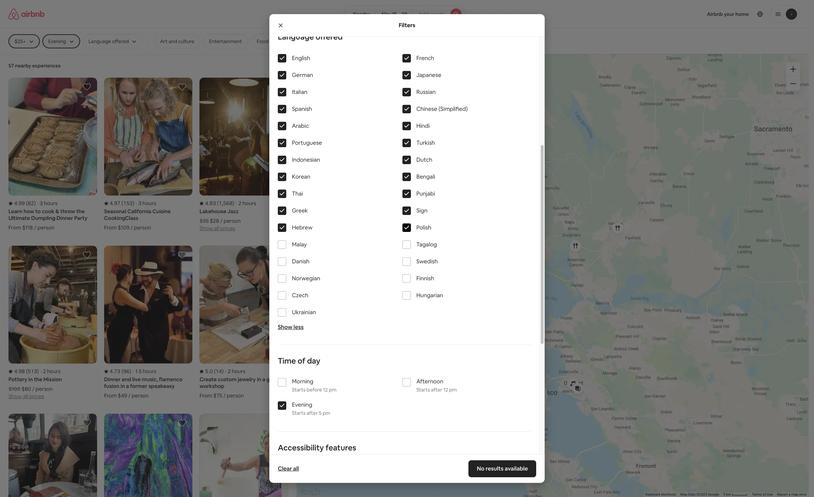 Task type: locate. For each thing, give the bounding box(es) containing it.
2 vertical spatial add to wishlist image
[[178, 419, 187, 428]]

in inside pottery in the mission $100 $80 / person show all prices
[[28, 377, 33, 383]]

in right jewelry
[[257, 377, 262, 383]]

shortcuts
[[662, 493, 677, 497]]

0 horizontal spatial the
[[34, 377, 42, 383]]

· 2 hours up mission
[[40, 368, 61, 375]]

from inside "seasonal california cuisine cookingclass from $109 / person"
[[104, 224, 117, 231]]

2 horizontal spatial all
[[293, 465, 299, 473]]

after inside afternoon starts after 12 pm
[[432, 387, 443, 393]]

2 up jazz
[[239, 200, 242, 207]]

add to wishlist image for 1.5 hours
[[178, 251, 187, 259]]

0 horizontal spatial after
[[307, 410, 318, 417]]

a left map
[[789, 493, 791, 497]]

/ inside pottery in the mission $100 $80 / person show all prices
[[32, 386, 34, 393]]

4.73
[[110, 368, 120, 375]]

1 12 from the left
[[323, 387, 328, 393]]

0 horizontal spatial in
[[28, 377, 33, 383]]

all
[[214, 225, 219, 232], [23, 393, 28, 400], [293, 465, 299, 473]]

0 vertical spatial the
[[76, 208, 85, 215]]

add to wishlist image inside create custom jewelry in a guided workshop group
[[274, 251, 282, 259]]

· 2 hours inside "pottery in the mission" group
[[40, 368, 61, 375]]

a left guided
[[263, 377, 266, 383]]

2 3 from the left
[[139, 200, 142, 207]]

2 add to wishlist image from the top
[[178, 251, 187, 259]]

·
[[37, 200, 38, 207], [136, 200, 137, 207], [236, 200, 237, 207], [40, 368, 42, 375], [133, 368, 134, 375], [225, 368, 227, 375]]

person down jazz
[[224, 218, 241, 224]]

1 vertical spatial all
[[23, 393, 28, 400]]

show all prices button inside "pottery in the mission" group
[[8, 393, 44, 400]]

starts for morning
[[292, 387, 306, 393]]

dinner and live music, flamenco fusion in a former speakeasy from $49 / person
[[104, 377, 183, 399]]

1 horizontal spatial · 3 hours
[[136, 200, 156, 207]]

of inside the filters dialog
[[298, 356, 306, 366]]

0 horizontal spatial show all prices button
[[8, 393, 44, 400]]

4.83 out of 5 average rating,  1,568 reviews image
[[200, 200, 235, 207]]

12 for morning
[[323, 387, 328, 393]]

create custom jewelry in a guided workshop group
[[200, 246, 288, 399]]

dinner and live music, flamenco fusion in a former speakeasy group
[[104, 246, 193, 399]]

· 3 hours for to
[[37, 200, 58, 207]]

create
[[200, 377, 217, 383]]

after down afternoon
[[432, 387, 443, 393]]

and down (96)
[[122, 377, 131, 383]]

pm for morning
[[329, 387, 337, 393]]

1 vertical spatial prices
[[29, 393, 44, 400]]

all down $80
[[23, 393, 28, 400]]

person inside learn how to cook & throw the ultimate dumpling dinner party from $118 / person
[[37, 224, 54, 231]]

· 3 hours up 'california'
[[136, 200, 156, 207]]

1 3 from the left
[[40, 200, 43, 207]]

Entertainment button
[[203, 34, 248, 48]]

terms
[[753, 493, 763, 497]]

report
[[778, 493, 789, 497]]

after for evening
[[307, 410, 318, 417]]

0 vertical spatial prices
[[221, 225, 235, 232]]

· 2 hours inside lakehouse jazz group
[[236, 200, 256, 207]]

0 vertical spatial all
[[214, 225, 219, 232]]

1 horizontal spatial after
[[432, 387, 443, 393]]

· 2 hours
[[236, 200, 256, 207], [40, 368, 61, 375], [225, 368, 246, 375]]

learn
[[8, 208, 22, 215]]

2 horizontal spatial show
[[278, 324, 293, 331]]

3 inside seasonal california cuisine cookingclass group
[[139, 200, 142, 207]]

$49
[[118, 393, 127, 399]]

starts inside 'evening starts after 5 pm'
[[292, 410, 306, 417]]

google image
[[299, 488, 322, 498]]

terms of use
[[753, 493, 774, 497]]

in
[[28, 377, 33, 383], [257, 377, 262, 383], [121, 383, 125, 390]]

· for 4.73 (96)
[[133, 368, 134, 375]]

· for 4.98 (513)
[[40, 368, 42, 375]]

2 for (513)
[[43, 368, 46, 375]]

chinese
[[417, 105, 438, 113]]

5
[[319, 410, 322, 417], [724, 493, 726, 497]]

person down 'california'
[[134, 224, 151, 231]]

0 vertical spatial of
[[298, 356, 306, 366]]

google map
showing 24 experiences. region
[[297, 54, 810, 498]]

pm
[[329, 387, 337, 393], [450, 387, 457, 393], [323, 410, 331, 417]]

1 horizontal spatial 5
[[724, 493, 726, 497]]

after down evening
[[307, 410, 318, 417]]

of left day
[[298, 356, 306, 366]]

all right clear
[[293, 465, 299, 473]]

of left use
[[764, 493, 767, 497]]

and left the drink
[[270, 38, 278, 45]]

from inside create custom jewelry in a guided workshop from $75 / person
[[200, 393, 212, 399]]

after inside 'evening starts after 5 pm'
[[307, 410, 318, 417]]

· 3 hours up the cook
[[37, 200, 58, 207]]

from down the ultimate
[[8, 224, 21, 231]]

1 horizontal spatial all
[[214, 225, 219, 232]]

show all prices button for prices
[[200, 224, 235, 232]]

2 up 'custom'
[[228, 368, 231, 375]]

person down dumpling
[[37, 224, 54, 231]]

Sports button
[[300, 34, 327, 48]]

· inside learn how to cook & throw the ultimate dumpling dinner party group
[[37, 200, 38, 207]]

1 horizontal spatial show all prices button
[[200, 224, 235, 232]]

add to wishlist image inside learn how to cook & throw the ultimate dumpling dinner party group
[[83, 83, 91, 91]]

dumpling
[[31, 215, 55, 222]]

seasonal california cuisine cookingclass group
[[104, 78, 193, 231]]

prices down jazz
[[221, 225, 235, 232]]

hours up music,
[[143, 368, 157, 375]]

· up jazz
[[236, 200, 237, 207]]

the down (513)
[[34, 377, 42, 383]]

1 vertical spatial dinner
[[104, 377, 121, 383]]

3 inside learn how to cook & throw the ultimate dumpling dinner party group
[[40, 200, 43, 207]]

how
[[24, 208, 34, 215]]

and inside button
[[270, 38, 278, 45]]

from down fusion
[[104, 393, 117, 399]]

hours inside learn how to cook & throw the ultimate dumpling dinner party group
[[44, 200, 58, 207]]

1 vertical spatial show
[[278, 324, 293, 331]]

&
[[56, 208, 59, 215]]

hours inside create custom jewelry in a guided workshop group
[[232, 368, 246, 375]]

starts
[[292, 387, 306, 393], [417, 387, 430, 393], [292, 410, 306, 417]]

a up "$49"
[[126, 383, 129, 390]]

add to wishlist image inside dinner and live music, flamenco fusion in a former speakeasy group
[[178, 251, 187, 259]]

and right "art"
[[169, 38, 177, 45]]

2
[[239, 200, 242, 207], [43, 368, 46, 375], [228, 368, 231, 375]]

person inside the dinner and live music, flamenco fusion in a former speakeasy from $49 / person
[[132, 393, 149, 399]]

· 3 hours inside learn how to cook & throw the ultimate dumpling dinner party group
[[37, 200, 58, 207]]

hours inside seasonal california cuisine cookingclass group
[[143, 200, 156, 207]]

music,
[[142, 377, 158, 383]]

former
[[130, 383, 148, 390]]

3 up to
[[40, 200, 43, 207]]

(14)
[[214, 368, 224, 375]]

/ right $80
[[32, 386, 34, 393]]

57
[[8, 63, 14, 69]]

2 horizontal spatial 2
[[239, 200, 242, 207]]

1 vertical spatial add to wishlist image
[[178, 251, 187, 259]]

in down (513)
[[28, 377, 33, 383]]

1 vertical spatial 5
[[724, 493, 726, 497]]

· right (153)
[[136, 200, 137, 207]]

tagalog
[[417, 241, 437, 248]]

· inside dinner and live music, flamenco fusion in a former speakeasy group
[[133, 368, 134, 375]]

show left less
[[278, 324, 293, 331]]

1 · 3 hours from the left
[[37, 200, 58, 207]]

pm inside morning starts before 12 pm
[[329, 387, 337, 393]]

12 down afternoon
[[444, 387, 449, 393]]

from down the workshop
[[200, 393, 212, 399]]

4.83
[[205, 200, 216, 207]]

hours inside "pottery in the mission" group
[[47, 368, 61, 375]]

sign
[[417, 207, 428, 215]]

12
[[323, 387, 328, 393], [444, 387, 449, 393]]

· 3 hours inside seasonal california cuisine cookingclass group
[[136, 200, 156, 207]]

0 horizontal spatial and
[[122, 377, 131, 383]]

russian
[[417, 88, 436, 96]]

/ right $118
[[34, 224, 36, 231]]

1 vertical spatial after
[[307, 410, 318, 417]]

12 right before
[[323, 387, 328, 393]]

show down the $100
[[8, 393, 22, 400]]

1 vertical spatial of
[[764, 493, 767, 497]]

starts inside morning starts before 12 pm
[[292, 387, 306, 393]]

pm inside 'evening starts after 5 pm'
[[323, 410, 331, 417]]

hours for california
[[143, 200, 156, 207]]

1 vertical spatial the
[[34, 377, 42, 383]]

czech
[[292, 292, 309, 299]]

1 horizontal spatial in
[[121, 383, 125, 390]]

3 add to wishlist image from the top
[[178, 419, 187, 428]]

and inside button
[[169, 38, 177, 45]]

indonesian
[[292, 156, 320, 164]]

starts down morning on the bottom left of page
[[292, 387, 306, 393]]

0 vertical spatial after
[[432, 387, 443, 393]]

to
[[35, 208, 41, 215]]

2 horizontal spatial in
[[257, 377, 262, 383]]

hours up jewelry
[[232, 368, 246, 375]]

$80
[[22, 386, 31, 393]]

2 horizontal spatial and
[[270, 38, 278, 45]]

nov 15 – 30
[[382, 11, 408, 17]]

· right (14)
[[225, 368, 227, 375]]

12 inside morning starts before 12 pm
[[323, 387, 328, 393]]

starts down afternoon
[[417, 387, 430, 393]]

0 vertical spatial 5
[[319, 410, 322, 417]]

· for 5.0 (14)
[[225, 368, 227, 375]]

the inside learn how to cook & throw the ultimate dumpling dinner party from $118 / person
[[76, 208, 85, 215]]

· inside lakehouse jazz group
[[236, 200, 237, 207]]

0 vertical spatial show
[[200, 225, 213, 232]]

entertainment
[[209, 38, 242, 45]]

5 down before
[[319, 410, 322, 417]]

afternoon
[[417, 378, 444, 386]]

None search field
[[345, 6, 465, 23]]

in up "$49"
[[121, 383, 125, 390]]

1 horizontal spatial 12
[[444, 387, 449, 393]]

terms of use link
[[753, 493, 774, 497]]

2 vertical spatial show
[[8, 393, 22, 400]]

and inside the dinner and live music, flamenco fusion in a former speakeasy from $49 / person
[[122, 377, 131, 383]]

malay
[[292, 241, 307, 248]]

2 inside "pottery in the mission" group
[[43, 368, 46, 375]]

punjabi
[[417, 190, 436, 198]]

dinner
[[57, 215, 73, 222], [104, 377, 121, 383]]

danish
[[292, 258, 310, 265]]

dinner inside the dinner and live music, flamenco fusion in a former speakeasy from $49 / person
[[104, 377, 121, 383]]

/ inside the dinner and live music, flamenco fusion in a former speakeasy from $49 / person
[[128, 393, 131, 399]]

speakeasy
[[149, 383, 175, 390]]

· left the 1.5
[[133, 368, 134, 375]]

1 vertical spatial show all prices button
[[8, 393, 44, 400]]

person inside "seasonal california cuisine cookingclass from $109 / person"
[[134, 224, 151, 231]]

throw
[[60, 208, 75, 215]]

clear all
[[278, 465, 299, 473]]

2 up mission
[[43, 368, 46, 375]]

hours up the cook
[[44, 200, 58, 207]]

profile element
[[473, 0, 801, 28]]

0 horizontal spatial dinner
[[57, 215, 73, 222]]

· 2 hours for custom
[[225, 368, 246, 375]]

hours up 'california'
[[143, 200, 156, 207]]

cuisine
[[153, 208, 171, 215]]

prices down $80
[[29, 393, 44, 400]]

0 horizontal spatial show
[[8, 393, 22, 400]]

report a map error
[[778, 493, 807, 497]]

in inside the dinner and live music, flamenco fusion in a former speakeasy from $49 / person
[[121, 383, 125, 390]]

starts down evening
[[292, 410, 306, 417]]

2 12 from the left
[[444, 387, 449, 393]]

after
[[432, 387, 443, 393], [307, 410, 318, 417]]

1 horizontal spatial the
[[76, 208, 85, 215]]

12 inside afternoon starts after 12 pm
[[444, 387, 449, 393]]

ultimate
[[8, 215, 30, 222]]

4.98 (513)
[[14, 368, 39, 375]]

0 vertical spatial dinner
[[57, 215, 73, 222]]

starts inside afternoon starts after 12 pm
[[417, 387, 430, 393]]

0 horizontal spatial prices
[[29, 393, 44, 400]]

from left $109 at the top left of the page
[[104, 224, 117, 231]]

1 horizontal spatial 2
[[228, 368, 231, 375]]

hours right (1,568)
[[243, 200, 256, 207]]

hours up mission
[[47, 368, 61, 375]]

2 inside create custom jewelry in a guided workshop group
[[228, 368, 231, 375]]

all down $28
[[214, 225, 219, 232]]

turkish
[[417, 139, 435, 147]]

· 3 hours for cuisine
[[136, 200, 156, 207]]

/ inside lakehouse jazz $35 $28 / person show all prices
[[220, 218, 223, 224]]

· right (513)
[[40, 368, 42, 375]]

lakehouse jazz group
[[200, 78, 288, 232]]

english
[[292, 54, 310, 62]]

0 horizontal spatial 2
[[43, 368, 46, 375]]

1 add to wishlist image from the top
[[178, 83, 187, 91]]

hours for custom
[[232, 368, 246, 375]]

dinner down 4.73
[[104, 377, 121, 383]]

learn how to cook & throw the ultimate dumpling dinner party group
[[8, 78, 97, 231]]

· right (82)
[[37, 200, 38, 207]]

seasonal
[[104, 208, 126, 215]]

prices inside pottery in the mission $100 $80 / person show all prices
[[29, 393, 44, 400]]

12 for afternoon
[[444, 387, 449, 393]]

0 vertical spatial add to wishlist image
[[178, 83, 187, 91]]

person down mission
[[36, 386, 53, 393]]

show down the "$35"
[[200, 225, 213, 232]]

hours inside lakehouse jazz group
[[243, 200, 256, 207]]

1 horizontal spatial dinner
[[104, 377, 121, 383]]

filters dialog
[[270, 14, 545, 498]]

0 horizontal spatial of
[[298, 356, 306, 366]]

add to wishlist image
[[178, 83, 187, 91], [178, 251, 187, 259], [178, 419, 187, 428]]

1 horizontal spatial of
[[764, 493, 767, 497]]

0 horizontal spatial a
[[126, 383, 129, 390]]

4.99 out of 5 average rating,  82 reviews image
[[8, 200, 36, 207]]

· 2 hours inside create custom jewelry in a guided workshop group
[[225, 368, 246, 375]]

show all prices button down pottery
[[8, 393, 44, 400]]

0 horizontal spatial all
[[23, 393, 28, 400]]

3 for 4.97 (153)
[[139, 200, 142, 207]]

map data ©2023 google
[[681, 493, 720, 497]]

/ right $28
[[220, 218, 223, 224]]

1 horizontal spatial prices
[[221, 225, 235, 232]]

keyboard shortcuts button
[[646, 493, 677, 498]]

thai
[[292, 190, 303, 198]]

accessibility features
[[278, 443, 357, 453]]

person down former on the bottom left of the page
[[132, 393, 149, 399]]

0 horizontal spatial · 3 hours
[[37, 200, 58, 207]]

create custom jewelry in a guided workshop from $75 / person
[[200, 377, 284, 399]]

learn how to cook & throw the ultimate dumpling dinner party from $118 / person
[[8, 208, 88, 231]]

seasonal california cuisine cookingclass from $109 / person
[[104, 208, 171, 231]]

· inside seasonal california cuisine cookingclass group
[[136, 200, 137, 207]]

· 2 hours up jazz
[[236, 200, 256, 207]]

and for drink
[[270, 38, 278, 45]]

· inside create custom jewelry in a guided workshop group
[[225, 368, 227, 375]]

hours for jazz
[[243, 200, 256, 207]]

person right $75
[[227, 393, 244, 399]]

add to wishlist image inside "pottery in the mission" group
[[83, 251, 91, 259]]

show all prices button inside lakehouse jazz group
[[200, 224, 235, 232]]

ukrainian
[[292, 309, 316, 316]]

5 left km
[[724, 493, 726, 497]]

party
[[74, 215, 88, 222]]

add to wishlist image inside lakehouse jazz group
[[274, 83, 282, 91]]

0 horizontal spatial 5
[[319, 410, 322, 417]]

pm inside afternoon starts after 12 pm
[[450, 387, 457, 393]]

/ right "$49"
[[128, 393, 131, 399]]

add guests button
[[413, 6, 465, 23]]

· inside "pottery in the mission" group
[[40, 368, 42, 375]]

· 2 hours up 'custom'
[[225, 368, 246, 375]]

features
[[326, 443, 357, 453]]

· for 4.83 (1,568)
[[236, 200, 237, 207]]

1 horizontal spatial and
[[169, 38, 177, 45]]

add to wishlist image
[[83, 83, 91, 91], [274, 83, 282, 91], [83, 251, 91, 259], [274, 251, 282, 259], [83, 419, 91, 428]]

/ right $109 at the top left of the page
[[131, 224, 133, 231]]

prices
[[221, 225, 235, 232], [29, 393, 44, 400]]

1 horizontal spatial a
[[263, 377, 266, 383]]

2 for (14)
[[228, 368, 231, 375]]

hebrew
[[292, 224, 313, 231]]

starts for afternoon
[[417, 387, 430, 393]]

1 horizontal spatial 3
[[139, 200, 142, 207]]

· 3 hours
[[37, 200, 58, 207], [136, 200, 156, 207]]

2 · 3 hours from the left
[[136, 200, 156, 207]]

show all prices button down lakehouse
[[200, 224, 235, 232]]

0 vertical spatial show all prices button
[[200, 224, 235, 232]]

Tours button
[[330, 34, 354, 48]]

norwegian
[[292, 275, 321, 282]]

from
[[8, 224, 21, 231], [104, 224, 117, 231], [104, 393, 117, 399], [200, 393, 212, 399]]

no results available link
[[469, 461, 537, 478]]

0 horizontal spatial 3
[[40, 200, 43, 207]]

/ right $75
[[224, 393, 226, 399]]

2 vertical spatial all
[[293, 465, 299, 473]]

evening
[[292, 401, 313, 409]]

the right "throw"
[[76, 208, 85, 215]]

3 up 'california'
[[139, 200, 142, 207]]

2 inside lakehouse jazz group
[[239, 200, 242, 207]]

dinner left party
[[57, 215, 73, 222]]

hours inside dinner and live music, flamenco fusion in a former speakeasy group
[[143, 368, 157, 375]]

0 horizontal spatial 12
[[323, 387, 328, 393]]

art and culture
[[160, 38, 194, 45]]

pottery in the mission $100 $80 / person show all prices
[[8, 377, 62, 400]]

1 horizontal spatial show
[[200, 225, 213, 232]]

show all prices button for show
[[8, 393, 44, 400]]



Task type: vqa. For each thing, say whether or not it's contained in the screenshot.
2021
no



Task type: describe. For each thing, give the bounding box(es) containing it.
lakehouse
[[200, 208, 227, 215]]

zoom out image
[[791, 81, 797, 87]]

5 km button
[[722, 493, 751, 498]]

language offered
[[278, 32, 343, 42]]

error
[[800, 493, 807, 497]]

nearby button
[[345, 6, 376, 23]]

pottery
[[8, 377, 27, 383]]

add to wishlist image for lakehouse jazz $35 $28 / person show all prices
[[274, 83, 282, 91]]

person inside create custom jewelry in a guided workshop from $75 / person
[[227, 393, 244, 399]]

(513)
[[26, 368, 39, 375]]

pottery in the mission group
[[8, 246, 97, 400]]

german
[[292, 71, 313, 79]]

person inside lakehouse jazz $35 $28 / person show all prices
[[224, 218, 241, 224]]

morning starts before 12 pm
[[292, 378, 337, 393]]

4.97 out of 5 average rating,  153 reviews image
[[104, 200, 134, 207]]

all inside lakehouse jazz $35 $28 / person show all prices
[[214, 225, 219, 232]]

portuguese
[[292, 139, 322, 147]]

Nature and outdoors button
[[433, 34, 492, 48]]

culture
[[178, 38, 194, 45]]

no results available
[[477, 465, 528, 473]]

km
[[727, 493, 732, 497]]

hours for in
[[47, 368, 61, 375]]

clear
[[278, 465, 292, 473]]

clear all button
[[275, 462, 303, 476]]

all inside pottery in the mission $100 $80 / person show all prices
[[23, 393, 28, 400]]

spanish
[[292, 105, 312, 113]]

1.5
[[135, 368, 142, 375]]

show less
[[278, 324, 304, 331]]

less
[[294, 324, 304, 331]]

swedish
[[417, 258, 438, 265]]

starts for evening
[[292, 410, 306, 417]]

hours for and
[[143, 368, 157, 375]]

before
[[307, 387, 322, 393]]

(simplified)
[[439, 105, 468, 113]]

and for live
[[122, 377, 131, 383]]

pm for afternoon
[[450, 387, 457, 393]]

dutch
[[417, 156, 433, 164]]

workshop
[[200, 383, 225, 390]]

after for afternoon
[[432, 387, 443, 393]]

$75
[[214, 393, 222, 399]]

add
[[419, 11, 429, 17]]

mission
[[43, 377, 62, 383]]

add to wishlist image for 3 hours
[[178, 83, 187, 91]]

results
[[486, 465, 504, 473]]

map
[[792, 493, 799, 497]]

pm for evening
[[323, 410, 331, 417]]

the inside pottery in the mission $100 $80 / person show all prices
[[34, 377, 42, 383]]

none search field containing nearby
[[345, 6, 465, 23]]

in inside create custom jewelry in a guided workshop from $75 / person
[[257, 377, 262, 383]]

$100
[[8, 386, 20, 393]]

from inside learn how to cook & throw the ultimate dumpling dinner party from $118 / person
[[8, 224, 21, 231]]

5.0
[[205, 368, 213, 375]]

57 nearby experiences
[[8, 63, 61, 69]]

5 inside 'evening starts after 5 pm'
[[319, 410, 322, 417]]

$109
[[118, 224, 130, 231]]

(96)
[[122, 368, 131, 375]]

4.98 out of 5 average rating,  513 reviews image
[[8, 368, 39, 375]]

add to wishlist image for create custom jewelry in a guided workshop from $75 / person
[[274, 251, 282, 259]]

keyboard
[[646, 493, 661, 497]]

/ inside create custom jewelry in a guided workshop from $75 / person
[[224, 393, 226, 399]]

time
[[278, 356, 296, 366]]

add to wishlist image for learn how to cook & throw the ultimate dumpling dinner party from $118 / person
[[83, 83, 91, 91]]

4.73 out of 5 average rating,  96 reviews image
[[104, 368, 131, 375]]

5 inside button
[[724, 493, 726, 497]]

(1,568)
[[217, 200, 235, 207]]

food and drink
[[257, 38, 291, 45]]

california
[[127, 208, 151, 215]]

4.98
[[14, 368, 25, 375]]

$118
[[22, 224, 33, 231]]

/ inside learn how to cook & throw the ultimate dumpling dinner party from $118 / person
[[34, 224, 36, 231]]

experiences
[[32, 63, 61, 69]]

©2023
[[697, 493, 708, 497]]

afternoon starts after 12 pm
[[417, 378, 457, 393]]

4.97 (153)
[[110, 200, 134, 207]]

japanese
[[417, 71, 442, 79]]

4.99
[[14, 200, 25, 207]]

from inside the dinner and live music, flamenco fusion in a former speakeasy from $49 / person
[[104, 393, 117, 399]]

cookingclass
[[104, 215, 138, 222]]

· 2 hours for jazz
[[236, 200, 256, 207]]

map
[[681, 493, 688, 497]]

live
[[132, 377, 141, 383]]

and for culture
[[169, 38, 177, 45]]

Food and drink button
[[251, 34, 297, 48]]

jewelry
[[238, 377, 256, 383]]

zoom in image
[[791, 66, 797, 72]]

$28
[[210, 218, 219, 224]]

Art and culture button
[[154, 34, 200, 48]]

· for 4.99 (82)
[[37, 200, 38, 207]]

· for 4.97 (153)
[[136, 200, 137, 207]]

4.83 (1,568)
[[205, 200, 235, 207]]

(153)
[[122, 200, 134, 207]]

dinner inside learn how to cook & throw the ultimate dumpling dinner party from $118 / person
[[57, 215, 73, 222]]

Sightseeing button
[[357, 34, 396, 48]]

a inside the dinner and live music, flamenco fusion in a former speakeasy from $49 / person
[[126, 383, 129, 390]]

· 2 hours for in
[[40, 368, 61, 375]]

person inside pottery in the mission $100 $80 / person show all prices
[[36, 386, 53, 393]]

/ inside "seasonal california cuisine cookingclass from $109 / person"
[[131, 224, 133, 231]]

filters
[[399, 21, 416, 29]]

time of day
[[278, 356, 321, 366]]

art
[[160, 38, 168, 45]]

hours for how
[[44, 200, 58, 207]]

· 1.5 hours
[[133, 368, 157, 375]]

korean
[[292, 173, 311, 181]]

tours
[[336, 38, 348, 45]]

5.0 out of 5 average rating,  14 reviews image
[[200, 368, 224, 375]]

of for terms
[[764, 493, 767, 497]]

evening starts after 5 pm
[[292, 401, 331, 417]]

3 for 4.99 (82)
[[40, 200, 43, 207]]

all inside button
[[293, 465, 299, 473]]

greek
[[292, 207, 308, 215]]

show inside the filters dialog
[[278, 324, 293, 331]]

offered
[[316, 32, 343, 42]]

a inside create custom jewelry in a guided workshop from $75 / person
[[263, 377, 266, 383]]

show inside pottery in the mission $100 $80 / person show all prices
[[8, 393, 22, 400]]

french
[[417, 54, 435, 62]]

2 horizontal spatial a
[[789, 493, 791, 497]]

show inside lakehouse jazz $35 $28 / person show all prices
[[200, 225, 213, 232]]

bengali
[[417, 173, 436, 181]]

add to wishlist image for pottery in the mission $100 $80 / person show all prices
[[83, 251, 91, 259]]

chinese (simplified)
[[417, 105, 468, 113]]

sports
[[306, 38, 321, 45]]

prices inside lakehouse jazz $35 $28 / person show all prices
[[221, 225, 235, 232]]

hungarian
[[417, 292, 444, 299]]

fusion
[[104, 383, 120, 390]]

of for time
[[298, 356, 306, 366]]

jazz
[[228, 208, 239, 215]]

$35
[[200, 218, 209, 224]]

polish
[[417, 224, 432, 231]]

day
[[307, 356, 321, 366]]

4.73 (96)
[[110, 368, 131, 375]]

Wellness button
[[398, 34, 430, 48]]

2 for (1,568)
[[239, 200, 242, 207]]



